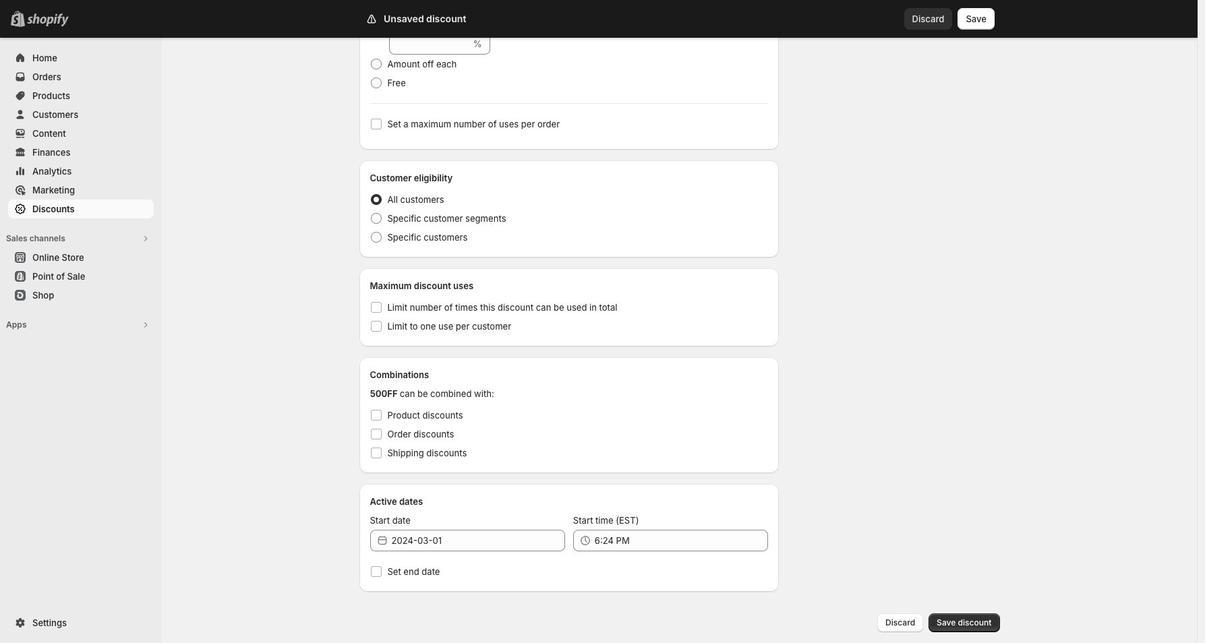 Task type: locate. For each thing, give the bounding box(es) containing it.
YYYY-MM-DD text field
[[392, 530, 565, 552]]

None text field
[[389, 33, 471, 55]]



Task type: vqa. For each thing, say whether or not it's contained in the screenshot.
Shopify image at the top left of the page
yes



Task type: describe. For each thing, give the bounding box(es) containing it.
Enter time text field
[[595, 530, 768, 552]]

shopify image
[[27, 13, 69, 27]]



